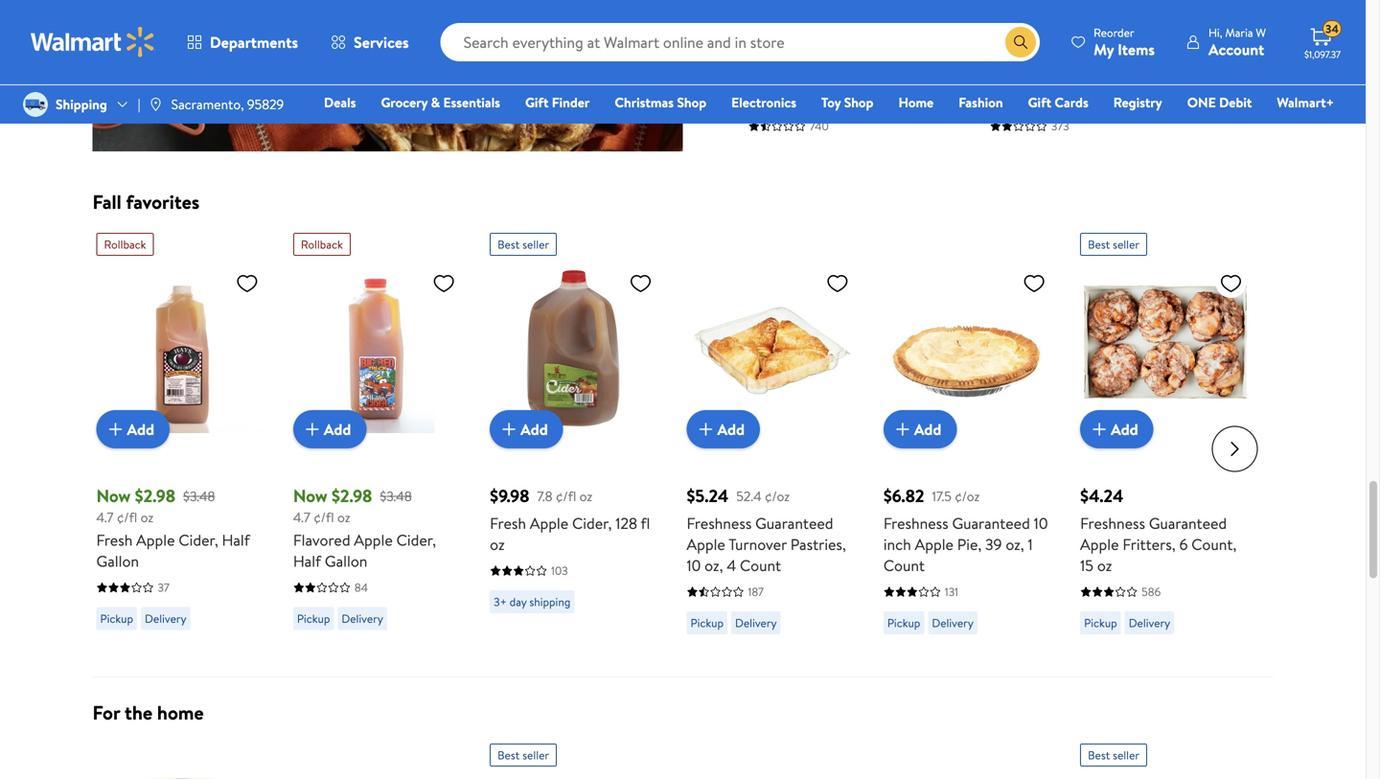 Task type: describe. For each thing, give the bounding box(es) containing it.
add to cart image for fresh apple cider, 128 fl oz image
[[498, 418, 521, 441]]

finder
[[552, 93, 590, 112]]

fresh inside now $3.56 $6.84 $1.19/lb fresh granny smith apples, 3 lb bag
[[990, 68, 1027, 89]]

$1.19/lb
[[990, 46, 1031, 65]]

shipping
[[530, 594, 571, 611]]

now $2.98 $3.48 4.7 ¢/fl oz flavored apple cider, half gallon
[[293, 484, 436, 572]]

3+ day shipping
[[494, 594, 571, 611]]

52.4
[[737, 487, 762, 506]]

add button for freshness guaranteed apple fritters, 6 count, 15 oz image
[[1081, 411, 1154, 449]]

$6.84
[[1077, 25, 1110, 44]]

37
[[158, 580, 170, 596]]

apple inside $5.24 52.4 ¢/oz freshness guaranteed apple turnover pastries, 10 oz, 4 count
[[687, 534, 726, 555]]

103
[[552, 563, 568, 579]]

fall favorites
[[93, 188, 200, 215]]

add for fresh apple cider, 128 fl oz image
[[521, 419, 548, 440]]

$4.24 freshness guaranteed apple fritters, 6 count, 15 oz
[[1081, 484, 1237, 576]]

services
[[354, 32, 409, 53]]

hi, maria w account
[[1209, 24, 1267, 60]]

departments
[[210, 32, 298, 53]]

bag inside now $3.56 $6.84 $1.19/lb fresh granny smith apples, 3 lb bag
[[1070, 89, 1095, 110]]

$5.24
[[687, 484, 729, 508]]

home
[[899, 93, 934, 112]]

$9.98
[[490, 484, 530, 508]]

gift finder link
[[517, 92, 599, 113]]

$6.82 17.5 ¢/oz freshness guaranteed 10 inch apple pie, 39 oz, 1 count
[[884, 484, 1049, 576]]

95829
[[247, 95, 284, 114]]

add to cart image for freshness guaranteed 10 inch apple pie, 39 oz, 1 count image
[[892, 418, 915, 441]]

add for freshness guaranteed 10 inch apple pie, 39 oz, 1 count image
[[915, 419, 942, 440]]

gift cards link
[[1020, 92, 1098, 113]]

&
[[431, 93, 440, 112]]

apples, inside now $3.56 $6.84 $1.19/lb fresh granny smith apples, 3 lb bag
[[990, 89, 1039, 110]]

granny
[[1030, 68, 1078, 89]]

flavored apple cider, half gallon image
[[293, 264, 463, 434]]

131
[[945, 584, 959, 600]]

oz inside $4.24 freshness guaranteed apple fritters, 6 count, 15 oz
[[1098, 555, 1113, 576]]

$1.82/lb
[[749, 46, 793, 65]]

product group containing now $3.56
[[990, 0, 1137, 159]]

product group containing $6.82
[[884, 225, 1054, 669]]

add for 'fresh apple cider, half gallon' image
[[127, 419, 154, 440]]

services button
[[315, 19, 425, 65]]

the
[[125, 700, 153, 727]]

rollback for flavored
[[301, 236, 343, 253]]

departments button
[[171, 19, 315, 65]]

flavored
[[293, 530, 351, 551]]

home link
[[890, 92, 943, 113]]

gallon for fresh
[[96, 551, 139, 572]]

toy shop
[[822, 93, 874, 112]]

registry link
[[1105, 92, 1172, 113]]

walmart image
[[31, 27, 155, 58]]

fashion
[[959, 93, 1004, 112]]

maria
[[1226, 24, 1254, 41]]

walmart+
[[1278, 93, 1335, 112]]

add to cart image for freshness guaranteed apple fritters, 6 count, 15 oz image
[[1088, 418, 1111, 441]]

now for now $5.46 $1.82/lb fresh honeycrisp apples, 3 lb bag
[[749, 22, 783, 46]]

for the home
[[93, 700, 204, 727]]

grocery & essentials link
[[373, 92, 509, 113]]

add to cart image for "flavored apple cider, half gallon" image
[[301, 418, 324, 441]]

freshness guaranteed 10 inch apple pie, 39 oz, 1 count image
[[884, 264, 1054, 434]]

items
[[1118, 39, 1155, 60]]

$9.98 7.8 ¢/fl oz fresh apple cider, 128 fl oz
[[490, 484, 650, 555]]

bag inside now $5.46 $1.82/lb fresh honeycrisp apples, 3 lb bag
[[829, 89, 854, 110]]

one
[[1188, 93, 1217, 112]]

electronics
[[732, 93, 797, 112]]

one debit
[[1188, 93, 1253, 112]]

turnover
[[729, 534, 787, 555]]

gift for gift finder
[[525, 93, 549, 112]]

pickup for now $2.98 $3.48 4.7 ¢/fl oz fresh apple cider, half gallon
[[100, 611, 133, 627]]

christmas shop
[[615, 93, 707, 112]]

add to cart image for freshness guaranteed apple turnover pastries, 10 oz, 4 count image
[[695, 418, 718, 441]]

fall
[[93, 188, 121, 215]]

10 inside $5.24 52.4 ¢/oz freshness guaranteed apple turnover pastries, 10 oz, 4 count
[[687, 555, 701, 576]]

account
[[1209, 39, 1265, 60]]

favorites
[[126, 188, 200, 215]]

search icon image
[[1014, 35, 1029, 50]]

3 inside now $5.46 $1.82/lb fresh honeycrisp apples, 3 lb bag
[[801, 89, 809, 110]]

fresh inside the '$9.98 7.8 ¢/fl oz fresh apple cider, 128 fl oz'
[[490, 513, 526, 534]]

3 inside now $3.56 $6.84 $1.19/lb fresh granny smith apples, 3 lb bag
[[1043, 89, 1051, 110]]

now for now $2.98 $3.48 4.7 ¢/fl oz fresh apple cider, half gallon
[[96, 484, 131, 508]]

10 inside '$6.82 17.5 ¢/oz freshness guaranteed 10 inch apple pie, 39 oz, 1 count'
[[1034, 513, 1049, 534]]

cider, for fresh apple cider, half gallon
[[179, 530, 218, 551]]

¢/fl for flavored apple cider, half gallon
[[314, 508, 334, 527]]

oz inside now $2.98 $3.48 4.7 ¢/fl oz fresh apple cider, half gallon
[[141, 508, 154, 527]]

walmart+ link
[[1269, 92, 1343, 113]]

apple inside the '$9.98 7.8 ¢/fl oz fresh apple cider, 128 fl oz'
[[530, 513, 569, 534]]

registry
[[1114, 93, 1163, 112]]

deals
[[324, 93, 356, 112]]

add button for "flavored apple cider, half gallon" image
[[293, 411, 367, 449]]

add button for 'fresh apple cider, half gallon' image
[[96, 411, 170, 449]]

fresh apple cider, 128 fl oz image
[[490, 264, 660, 434]]

freshness guaranteed apple fritters, 6 count, 15 oz image
[[1081, 264, 1251, 434]]

fl
[[641, 513, 650, 534]]

$1,097.37
[[1305, 48, 1342, 61]]

3+
[[494, 594, 507, 611]]

my
[[1094, 39, 1115, 60]]

add button for freshness guaranteed apple turnover pastries, 10 oz, 4 count image
[[687, 411, 760, 449]]

pickup for now $2.98 $3.48 4.7 ¢/fl oz flavored apple cider, half gallon
[[297, 611, 330, 627]]

4
[[727, 555, 737, 576]]

586
[[1142, 584, 1161, 600]]

15
[[1081, 555, 1094, 576]]

apple inside the now $2.98 $3.48 4.7 ¢/fl oz flavored apple cider, half gallon
[[354, 530, 393, 551]]

39
[[986, 534, 1003, 555]]

187
[[748, 584, 764, 600]]

freshness inside $4.24 freshness guaranteed apple fritters, 6 count, 15 oz
[[1081, 513, 1146, 534]]

gift finder
[[525, 93, 590, 112]]

smith
[[1082, 68, 1120, 89]]

$2.98 for fresh
[[135, 484, 176, 508]]

add button for fresh apple cider, 128 fl oz image
[[490, 411, 564, 449]]

freshness for $6.82
[[884, 513, 949, 534]]

34
[[1326, 21, 1339, 37]]

count inside $5.24 52.4 ¢/oz freshness guaranteed apple turnover pastries, 10 oz, 4 count
[[740, 555, 782, 576]]

count,
[[1192, 534, 1237, 555]]

lb inside now $5.46 $1.82/lb fresh honeycrisp apples, 3 lb bag
[[813, 89, 825, 110]]

toy shop link
[[813, 92, 883, 113]]

count inside '$6.82 17.5 ¢/oz freshness guaranteed 10 inch apple pie, 39 oz, 1 count'
[[884, 555, 925, 576]]

half for flavored apple cider, half gallon
[[293, 551, 321, 572]]

grocery
[[381, 93, 428, 112]]

pastries,
[[791, 534, 846, 555]]



Task type: vqa. For each thing, say whether or not it's contained in the screenshot.
fifth Add from right
yes



Task type: locate. For each thing, give the bounding box(es) containing it.
0 horizontal spatial $3.48
[[183, 487, 215, 506]]

essentials
[[443, 93, 500, 112]]

add to favorites list, fresh apple cider, 128 fl oz image
[[629, 271, 653, 295]]

0 horizontal spatial gift
[[525, 93, 549, 112]]

apple up 37
[[136, 530, 175, 551]]

1 horizontal spatial $3.48
[[380, 487, 412, 506]]

0 horizontal spatial lb
[[813, 89, 825, 110]]

next slide for product carousel list image
[[1213, 426, 1259, 472]]

6
[[1180, 534, 1188, 555]]

2 $2.98 from the left
[[332, 484, 372, 508]]

373
[[1052, 118, 1070, 134]]

add to favorites list, freshness guaranteed apple fritters, 6 count, 15 oz image
[[1220, 271, 1243, 295]]

2 guaranteed from the left
[[953, 513, 1031, 534]]

2 $3.48 from the left
[[380, 487, 412, 506]]

apple down '$4.24'
[[1081, 534, 1120, 555]]

mainstays warm apple pie scented frosted glass single-wick candle, 19 oz image
[[96, 775, 266, 780]]

delivery down 187
[[736, 615, 777, 632]]

apple left pie,
[[915, 534, 954, 555]]

now
[[749, 22, 783, 46], [990, 22, 1025, 46], [96, 484, 131, 508], [293, 484, 328, 508]]

$5.46
[[787, 22, 830, 46]]

0 horizontal spatial bag
[[829, 89, 854, 110]]

$2.98 inside the now $2.98 $3.48 4.7 ¢/fl oz flavored apple cider, half gallon
[[332, 484, 372, 508]]

$3.56
[[1029, 22, 1069, 46]]

cider, inside the now $2.98 $3.48 4.7 ¢/fl oz flavored apple cider, half gallon
[[397, 530, 436, 551]]

gift cards
[[1028, 93, 1089, 112]]

apple inside '$6.82 17.5 ¢/oz freshness guaranteed 10 inch apple pie, 39 oz, 1 count'
[[915, 534, 954, 555]]

0 horizontal spatial half
[[222, 530, 250, 551]]

6 add from the left
[[1111, 419, 1139, 440]]

oz,
[[1006, 534, 1025, 555], [705, 555, 723, 576]]

gift down granny
[[1028, 93, 1052, 112]]

¢/fl for fresh apple cider, half gallon
[[117, 508, 137, 527]]

gallon for flavored
[[325, 551, 368, 572]]

oz, left 4
[[705, 555, 723, 576]]

2 add button from the left
[[293, 411, 367, 449]]

2 3 from the left
[[1043, 89, 1051, 110]]

0 horizontal spatial add to cart image
[[301, 418, 324, 441]]

2 horizontal spatial cider,
[[572, 513, 612, 534]]

fresh
[[749, 68, 785, 89], [990, 68, 1027, 89], [490, 513, 526, 534], [96, 530, 133, 551]]

best seller
[[498, 236, 549, 253], [1088, 236, 1140, 253], [498, 748, 549, 764], [1088, 748, 1140, 764]]

$2.98 for flavored
[[332, 484, 372, 508]]

1 horizontal spatial guaranteed
[[953, 513, 1031, 534]]

fritters,
[[1123, 534, 1176, 555]]

shop inside toy shop link
[[845, 93, 874, 112]]

reorder
[[1094, 24, 1135, 41]]

4.7 inside the now $2.98 $3.48 4.7 ¢/fl oz flavored apple cider, half gallon
[[293, 508, 311, 527]]

apple inside $4.24 freshness guaranteed apple fritters, 6 count, 15 oz
[[1081, 534, 1120, 555]]

3 left cards
[[1043, 89, 1051, 110]]

guaranteed inside $4.24 freshness guaranteed apple fritters, 6 count, 15 oz
[[1150, 513, 1228, 534]]

2 rollback from the left
[[301, 236, 343, 253]]

baking with apples image
[[93, 0, 683, 151]]

2 bag from the left
[[1070, 89, 1095, 110]]

1 gift from the left
[[525, 93, 549, 112]]

add button
[[96, 411, 170, 449], [293, 411, 367, 449], [490, 411, 564, 449], [687, 411, 760, 449], [884, 411, 957, 449], [1081, 411, 1154, 449]]

lb up 373
[[1055, 89, 1067, 110]]

$2.98 up 37
[[135, 484, 176, 508]]

honeycrisp
[[789, 68, 864, 89]]

1 $2.98 from the left
[[135, 484, 176, 508]]

fashion link
[[950, 92, 1012, 113]]

now $5.46 $1.82/lb fresh honeycrisp apples, 3 lb bag
[[749, 22, 864, 110]]

add to cart image
[[301, 418, 324, 441], [892, 418, 915, 441]]

1
[[1028, 534, 1033, 555]]

0 horizontal spatial gallon
[[96, 551, 139, 572]]

1 bag from the left
[[829, 89, 854, 110]]

count left pie,
[[884, 555, 925, 576]]

¢/oz inside $5.24 52.4 ¢/oz freshness guaranteed apple turnover pastries, 10 oz, 4 count
[[765, 487, 790, 506]]

lb
[[813, 89, 825, 110], [1055, 89, 1067, 110]]

4 add to cart image from the left
[[1088, 418, 1111, 441]]

2 lb from the left
[[1055, 89, 1067, 110]]

1 horizontal spatial apples,
[[990, 89, 1039, 110]]

1 lb from the left
[[813, 89, 825, 110]]

product group containing $9.98
[[490, 225, 660, 669]]

rollback for fresh
[[104, 236, 146, 253]]

3 add to cart image from the left
[[695, 418, 718, 441]]

2 add to cart image from the left
[[892, 418, 915, 441]]

1 horizontal spatial 10
[[1034, 513, 1049, 534]]

delivery for $4.24 freshness guaranteed apple fritters, 6 count, 15 oz
[[1129, 615, 1171, 632]]

2 4.7 from the left
[[293, 508, 311, 527]]

1 count from the left
[[740, 555, 782, 576]]

product group containing $4.24
[[1081, 225, 1251, 669]]

apples, down $1.82/lb
[[749, 89, 797, 110]]

half for fresh apple cider, half gallon
[[222, 530, 250, 551]]

apples, inside now $5.46 $1.82/lb fresh honeycrisp apples, 3 lb bag
[[749, 89, 797, 110]]

day
[[510, 594, 527, 611]]

6 add button from the left
[[1081, 411, 1154, 449]]

0 horizontal spatial 10
[[687, 555, 701, 576]]

add to favorites list, fresh apple cider, half gallon image
[[236, 271, 259, 295]]

1 horizontal spatial oz,
[[1006, 534, 1025, 555]]

1 horizontal spatial half
[[293, 551, 321, 572]]

128
[[616, 513, 638, 534]]

2 add to cart image from the left
[[498, 418, 521, 441]]

3 add button from the left
[[490, 411, 564, 449]]

shop for christmas shop
[[677, 93, 707, 112]]

add for freshness guaranteed apple turnover pastries, 10 oz, 4 count image
[[718, 419, 745, 440]]

0 horizontal spatial 3
[[801, 89, 809, 110]]

0 horizontal spatial oz,
[[705, 555, 723, 576]]

fresh inside now $2.98 $3.48 4.7 ¢/fl oz fresh apple cider, half gallon
[[96, 530, 133, 551]]

$3.48
[[183, 487, 215, 506], [380, 487, 412, 506]]

oz, inside $5.24 52.4 ¢/oz freshness guaranteed apple turnover pastries, 10 oz, 4 count
[[705, 555, 723, 576]]

4.7 for flavored
[[293, 508, 311, 527]]

oz, left 1
[[1006, 534, 1025, 555]]

cider, inside now $2.98 $3.48 4.7 ¢/fl oz fresh apple cider, half gallon
[[179, 530, 218, 551]]

one debit link
[[1179, 92, 1261, 113]]

10
[[1034, 513, 1049, 534], [687, 555, 701, 576]]

$2.98
[[135, 484, 176, 508], [332, 484, 372, 508]]

now inside the now $2.98 $3.48 4.7 ¢/fl oz flavored apple cider, half gallon
[[293, 484, 328, 508]]

christmas
[[615, 93, 674, 112]]

¢/oz for $6.82
[[955, 487, 980, 506]]

10 right 1
[[1034, 513, 1049, 534]]

inch
[[884, 534, 912, 555]]

delivery down 586
[[1129, 615, 1171, 632]]

 image
[[148, 97, 164, 112]]

3 freshness from the left
[[1081, 513, 1146, 534]]

lb up '740'
[[813, 89, 825, 110]]

cider,
[[572, 513, 612, 534], [179, 530, 218, 551], [397, 530, 436, 551]]

2 horizontal spatial ¢/fl
[[556, 487, 577, 506]]

17.5
[[933, 487, 952, 506]]

1 add from the left
[[127, 419, 154, 440]]

0 horizontal spatial guaranteed
[[756, 513, 834, 534]]

add to favorites list, freshness guaranteed 10 inch apple pie, 39 oz, 1 count image
[[1023, 271, 1046, 295]]

delivery down '84'
[[342, 611, 383, 627]]

1 add to cart image from the left
[[301, 418, 324, 441]]

1 horizontal spatial ¢/fl
[[314, 508, 334, 527]]

pickup for $4.24 freshness guaranteed apple fritters, 6 count, 15 oz
[[1085, 615, 1118, 632]]

1 horizontal spatial add to cart image
[[892, 418, 915, 441]]

1 horizontal spatial ¢/oz
[[955, 487, 980, 506]]

freshness down $5.24
[[687, 513, 752, 534]]

3
[[801, 89, 809, 110], [1043, 89, 1051, 110]]

gift left finder
[[525, 93, 549, 112]]

pie,
[[958, 534, 982, 555]]

0 horizontal spatial cider,
[[179, 530, 218, 551]]

oz, inside '$6.82 17.5 ¢/oz freshness guaranteed 10 inch apple pie, 39 oz, 1 count'
[[1006, 534, 1025, 555]]

electronics link
[[723, 92, 806, 113]]

1 gallon from the left
[[96, 551, 139, 572]]

1 horizontal spatial count
[[884, 555, 925, 576]]

apple left 4
[[687, 534, 726, 555]]

now for now $2.98 $3.48 4.7 ¢/fl oz flavored apple cider, half gallon
[[293, 484, 328, 508]]

0 horizontal spatial shop
[[677, 93, 707, 112]]

$3.48 inside now $2.98 $3.48 4.7 ¢/fl oz fresh apple cider, half gallon
[[183, 487, 215, 506]]

now inside now $3.56 $6.84 $1.19/lb fresh granny smith apples, 3 lb bag
[[990, 22, 1025, 46]]

¢/oz for $5.24
[[765, 487, 790, 506]]

shop for toy shop
[[845, 93, 874, 112]]

$3.48 for flavored apple cider, half gallon
[[380, 487, 412, 506]]

1 4.7 from the left
[[96, 508, 114, 527]]

now $2.98 $3.48 4.7 ¢/fl oz fresh apple cider, half gallon
[[96, 484, 250, 572]]

shop right toy
[[845, 93, 874, 112]]

apple inside now $2.98 $3.48 4.7 ¢/fl oz fresh apple cider, half gallon
[[136, 530, 175, 551]]

$2.98 up flavored
[[332, 484, 372, 508]]

delivery for now $2.98 $3.48 4.7 ¢/fl oz flavored apple cider, half gallon
[[342, 611, 383, 627]]

2 count from the left
[[884, 555, 925, 576]]

4.7 for fresh
[[96, 508, 114, 527]]

4 add from the left
[[718, 419, 745, 440]]

1 shop from the left
[[677, 93, 707, 112]]

rollback
[[104, 236, 146, 253], [301, 236, 343, 253]]

0 horizontal spatial $2.98
[[135, 484, 176, 508]]

1 add button from the left
[[96, 411, 170, 449]]

¢/fl inside the '$9.98 7.8 ¢/fl oz fresh apple cider, 128 fl oz'
[[556, 487, 577, 506]]

oz inside the now $2.98 $3.48 4.7 ¢/fl oz flavored apple cider, half gallon
[[338, 508, 350, 527]]

add to cart image
[[104, 418, 127, 441], [498, 418, 521, 441], [695, 418, 718, 441], [1088, 418, 1111, 441]]

delivery
[[145, 611, 187, 627], [342, 611, 383, 627], [736, 615, 777, 632], [932, 615, 974, 632], [1129, 615, 1171, 632]]

7.8
[[537, 487, 553, 506]]

shop right christmas
[[677, 93, 707, 112]]

1 vertical spatial 10
[[687, 555, 701, 576]]

cards
[[1055, 93, 1089, 112]]

cider, for flavored apple cider, half gallon
[[397, 530, 436, 551]]

4.7 inside now $2.98 $3.48 4.7 ¢/fl oz fresh apple cider, half gallon
[[96, 508, 114, 527]]

apples,
[[749, 89, 797, 110], [990, 89, 1039, 110]]

Walmart Site-Wide search field
[[441, 23, 1040, 61]]

freshness down $6.82
[[884, 513, 949, 534]]

shop inside christmas shop link
[[677, 93, 707, 112]]

fresh inside now $5.46 $1.82/lb fresh honeycrisp apples, 3 lb bag
[[749, 68, 785, 89]]

2 apples, from the left
[[990, 89, 1039, 110]]

¢/oz
[[765, 487, 790, 506], [955, 487, 980, 506]]

¢/fl inside now $2.98 $3.48 4.7 ¢/fl oz fresh apple cider, half gallon
[[117, 508, 137, 527]]

toy
[[822, 93, 841, 112]]

count up 187
[[740, 555, 782, 576]]

gallon inside now $2.98 $3.48 4.7 ¢/fl oz fresh apple cider, half gallon
[[96, 551, 139, 572]]

sacramento,
[[171, 95, 244, 114]]

cider, inside the '$9.98 7.8 ¢/fl oz fresh apple cider, 128 fl oz'
[[572, 513, 612, 534]]

84
[[355, 580, 368, 596]]

hi,
[[1209, 24, 1223, 41]]

1 add to cart image from the left
[[104, 418, 127, 441]]

reorder my items
[[1094, 24, 1155, 60]]

product group containing now $5.46
[[749, 0, 896, 159]]

1 $3.48 from the left
[[183, 487, 215, 506]]

1 horizontal spatial bag
[[1070, 89, 1095, 110]]

best
[[498, 236, 520, 253], [1088, 236, 1111, 253], [498, 748, 520, 764], [1088, 748, 1111, 764]]

product group containing $5.24
[[687, 225, 857, 669]]

shipping
[[56, 95, 107, 114]]

guaranteed for $5.24
[[756, 513, 834, 534]]

guaranteed inside $5.24 52.4 ¢/oz freshness guaranteed apple turnover pastries, 10 oz, 4 count
[[756, 513, 834, 534]]

1 horizontal spatial shop
[[845, 93, 874, 112]]

¢/oz right "17.5" on the right bottom of page
[[955, 487, 980, 506]]

lb inside now $3.56 $6.84 $1.19/lb fresh granny smith apples, 3 lb bag
[[1055, 89, 1067, 110]]

apple up '84'
[[354, 530, 393, 551]]

3 add from the left
[[521, 419, 548, 440]]

fresh apple cider, half gallon image
[[96, 264, 266, 434]]

1 freshness from the left
[[687, 513, 752, 534]]

add for "flavored apple cider, half gallon" image
[[324, 419, 351, 440]]

freshness inside $5.24 52.4 ¢/oz freshness guaranteed apple turnover pastries, 10 oz, 4 count
[[687, 513, 752, 534]]

product group
[[749, 0, 896, 159], [990, 0, 1137, 159], [96, 225, 266, 669], [293, 225, 463, 669], [490, 225, 660, 669], [687, 225, 857, 669], [884, 225, 1054, 669], [1081, 225, 1251, 669]]

add for freshness guaranteed apple fritters, 6 count, 15 oz image
[[1111, 419, 1139, 440]]

0 vertical spatial 10
[[1034, 513, 1049, 534]]

now inside now $5.46 $1.82/lb fresh honeycrisp apples, 3 lb bag
[[749, 22, 783, 46]]

2 freshness from the left
[[884, 513, 949, 534]]

sacramento, 95829
[[171, 95, 284, 114]]

1 horizontal spatial 3
[[1043, 89, 1051, 110]]

gift
[[525, 93, 549, 112], [1028, 93, 1052, 112]]

0 horizontal spatial rollback
[[104, 236, 146, 253]]

1 apples, from the left
[[749, 89, 797, 110]]

2 add from the left
[[324, 419, 351, 440]]

2 horizontal spatial freshness
[[1081, 513, 1146, 534]]

add to favorites list, flavored apple cider, half gallon image
[[433, 271, 456, 295]]

¢/oz right 52.4
[[765, 487, 790, 506]]

5 add from the left
[[915, 419, 942, 440]]

guaranteed inside '$6.82 17.5 ¢/oz freshness guaranteed 10 inch apple pie, 39 oz, 1 count'
[[953, 513, 1031, 534]]

1 horizontal spatial cider,
[[397, 530, 436, 551]]

1 rollback from the left
[[104, 236, 146, 253]]

2 horizontal spatial guaranteed
[[1150, 513, 1228, 534]]

christmas shop link
[[606, 92, 715, 113]]

 image
[[23, 92, 48, 117]]

1 horizontal spatial rollback
[[301, 236, 343, 253]]

5 add button from the left
[[884, 411, 957, 449]]

$6.82
[[884, 484, 925, 508]]

$4.24
[[1081, 484, 1124, 508]]

grocery & essentials
[[381, 93, 500, 112]]

delivery for now $2.98 $3.48 4.7 ¢/fl oz fresh apple cider, half gallon
[[145, 611, 187, 627]]

$3.48 for fresh apple cider, half gallon
[[183, 487, 215, 506]]

0 horizontal spatial ¢/oz
[[765, 487, 790, 506]]

for
[[93, 700, 120, 727]]

3 guaranteed from the left
[[1150, 513, 1228, 534]]

now inside now $2.98 $3.48 4.7 ¢/fl oz fresh apple cider, half gallon
[[96, 484, 131, 508]]

apple
[[530, 513, 569, 534], [136, 530, 175, 551], [354, 530, 393, 551], [687, 534, 726, 555], [915, 534, 954, 555], [1081, 534, 1120, 555]]

freshness down '$4.24'
[[1081, 513, 1146, 534]]

10 left 4
[[687, 555, 701, 576]]

3 left toy
[[801, 89, 809, 110]]

freshness for $5.24
[[687, 513, 752, 534]]

freshness inside '$6.82 17.5 ¢/oz freshness guaranteed 10 inch apple pie, 39 oz, 1 count'
[[884, 513, 949, 534]]

0 horizontal spatial count
[[740, 555, 782, 576]]

|
[[138, 95, 141, 114]]

$2.98 inside now $2.98 $3.48 4.7 ¢/fl oz fresh apple cider, half gallon
[[135, 484, 176, 508]]

gallon inside the now $2.98 $3.48 4.7 ¢/fl oz flavored apple cider, half gallon
[[325, 551, 368, 572]]

1 horizontal spatial lb
[[1055, 89, 1067, 110]]

0 horizontal spatial apples,
[[749, 89, 797, 110]]

half inside the now $2.98 $3.48 4.7 ¢/fl oz flavored apple cider, half gallon
[[293, 551, 321, 572]]

1 3 from the left
[[801, 89, 809, 110]]

gift for gift cards
[[1028, 93, 1052, 112]]

1 horizontal spatial gallon
[[325, 551, 368, 572]]

0 horizontal spatial 4.7
[[96, 508, 114, 527]]

¢/oz inside '$6.82 17.5 ¢/oz freshness guaranteed 10 inch apple pie, 39 oz, 1 count'
[[955, 487, 980, 506]]

$3.48 inside the now $2.98 $3.48 4.7 ¢/fl oz flavored apple cider, half gallon
[[380, 487, 412, 506]]

1 horizontal spatial $2.98
[[332, 484, 372, 508]]

delivery down 131
[[932, 615, 974, 632]]

Search search field
[[441, 23, 1040, 61]]

w
[[1256, 24, 1267, 41]]

4 add button from the left
[[687, 411, 760, 449]]

add to cart image for 'fresh apple cider, half gallon' image
[[104, 418, 127, 441]]

1 horizontal spatial 4.7
[[293, 508, 311, 527]]

apple down 7.8 on the left
[[530, 513, 569, 534]]

add button for freshness guaranteed 10 inch apple pie, 39 oz, 1 count image
[[884, 411, 957, 449]]

half inside now $2.98 $3.48 4.7 ¢/fl oz fresh apple cider, half gallon
[[222, 530, 250, 551]]

1 horizontal spatial gift
[[1028, 93, 1052, 112]]

bag
[[829, 89, 854, 110], [1070, 89, 1095, 110]]

2 gallon from the left
[[325, 551, 368, 572]]

0 horizontal spatial ¢/fl
[[117, 508, 137, 527]]

apples, down $1.19/lb at the right of the page
[[990, 89, 1039, 110]]

2 ¢/oz from the left
[[955, 487, 980, 506]]

gallon
[[96, 551, 139, 572], [325, 551, 368, 572]]

guaranteed for $6.82
[[953, 513, 1031, 534]]

count
[[740, 555, 782, 576], [884, 555, 925, 576]]

2 shop from the left
[[845, 93, 874, 112]]

half
[[222, 530, 250, 551], [293, 551, 321, 572]]

freshness guaranteed apple turnover pastries, 10 oz, 4 count image
[[687, 264, 857, 434]]

now for now $3.56 $6.84 $1.19/lb fresh granny smith apples, 3 lb bag
[[990, 22, 1025, 46]]

1 guaranteed from the left
[[756, 513, 834, 534]]

deals link
[[316, 92, 365, 113]]

1 ¢/oz from the left
[[765, 487, 790, 506]]

0 horizontal spatial freshness
[[687, 513, 752, 534]]

1 horizontal spatial freshness
[[884, 513, 949, 534]]

shop
[[677, 93, 707, 112], [845, 93, 874, 112]]

add to favorites list, freshness guaranteed apple turnover pastries, 10 oz, 4 count image
[[826, 271, 849, 295]]

delivery down 37
[[145, 611, 187, 627]]

¢/fl inside the now $2.98 $3.48 4.7 ¢/fl oz flavored apple cider, half gallon
[[314, 508, 334, 527]]

2 gift from the left
[[1028, 93, 1052, 112]]



